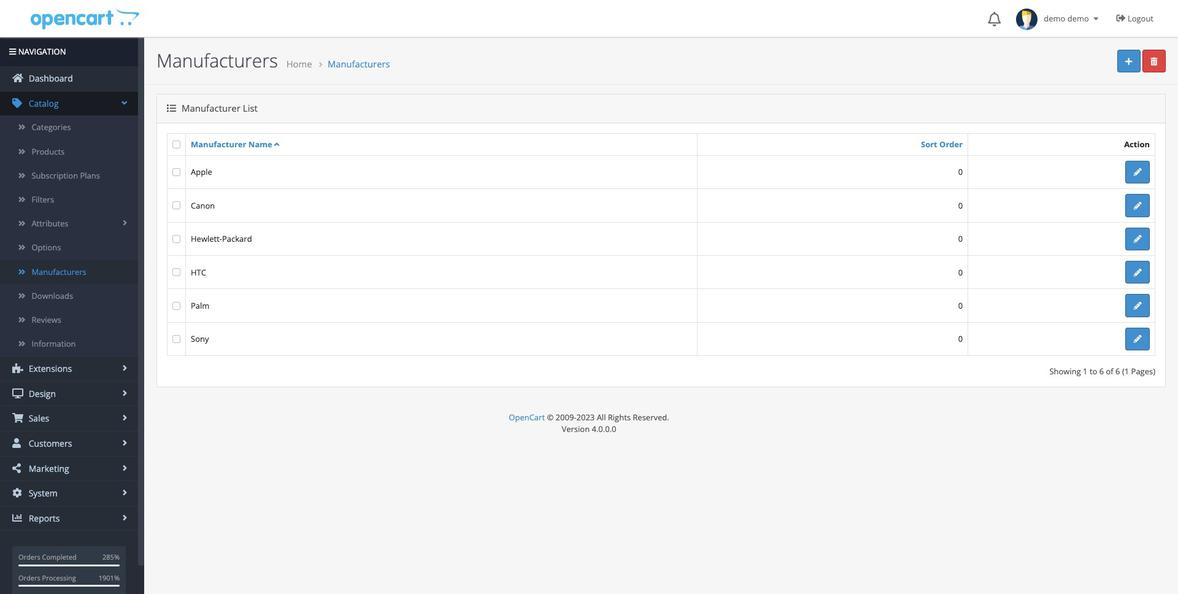 Task type: vqa. For each thing, say whether or not it's contained in the screenshot.
Manufacturer List
yes



Task type: describe. For each thing, give the bounding box(es) containing it.
manufacturer for manufacturer list
[[182, 102, 241, 114]]

opencart © 2009-2023 all rights reserved. version 4.0.0.0
[[509, 412, 669, 434]]

2 demo from the left
[[1068, 13, 1090, 24]]

manufacturer list
[[179, 102, 258, 114]]

downloads
[[32, 290, 73, 301]]

attributes link
[[0, 212, 138, 236]]

products
[[32, 146, 65, 157]]

dashboard
[[26, 73, 73, 84]]

edit image for sony
[[1134, 335, 1142, 343]]

sort order
[[921, 139, 963, 150]]

name
[[248, 138, 272, 150]]

list image
[[167, 104, 176, 113]]

products link
[[0, 140, 138, 164]]

bars image
[[9, 48, 16, 56]]

home image
[[12, 73, 23, 83]]

puzzle piece image
[[12, 364, 23, 373]]

dashboard link
[[0, 66, 138, 91]]

desktop image
[[12, 388, 23, 398]]

chart bar image
[[12, 513, 23, 523]]

extensions link
[[0, 357, 138, 381]]

0 for htc
[[959, 267, 963, 278]]

edit image for canon
[[1134, 202, 1142, 210]]

logout
[[1128, 13, 1154, 24]]

options
[[32, 242, 61, 253]]

(1
[[1123, 366, 1130, 377]]

attributes
[[32, 218, 68, 229]]

manufacturer name link
[[191, 138, 279, 150]]

showing 1 to 6 of 6 (1 pages)
[[1050, 366, 1156, 377]]

reviews link
[[0, 308, 138, 332]]

0 for canon
[[959, 200, 963, 211]]

extensions
[[26, 363, 72, 375]]

downloads link
[[0, 284, 138, 308]]

list
[[243, 102, 258, 114]]

0 horizontal spatial manufacturers
[[32, 266, 86, 277]]

design link
[[0, 382, 138, 406]]

shopping cart image
[[12, 413, 23, 423]]

design
[[26, 388, 56, 400]]

all
[[597, 412, 606, 423]]

htc
[[191, 267, 206, 278]]

sales
[[26, 413, 49, 424]]

orders for orders processing
[[18, 573, 40, 582]]

add new image
[[1126, 57, 1133, 65]]

catalog
[[26, 97, 59, 109]]

sort
[[921, 139, 938, 150]]

orders completed
[[18, 553, 77, 562]]

hewlett-packard
[[191, 233, 252, 244]]

1901%
[[99, 573, 120, 582]]

2 horizontal spatial manufacturers
[[328, 58, 390, 70]]

system
[[26, 488, 58, 499]]

opencart
[[509, 412, 545, 423]]

subscription
[[32, 170, 78, 181]]

to
[[1090, 366, 1098, 377]]

subscription plans link
[[0, 164, 138, 188]]

1 horizontal spatial manufacturers
[[157, 48, 278, 73]]

caret down image
[[1092, 15, 1102, 23]]

reports
[[26, 512, 60, 524]]

canon
[[191, 200, 215, 211]]

palm
[[191, 300, 210, 311]]

sort order link
[[921, 139, 963, 150]]

marketing
[[26, 463, 69, 474]]

cog image
[[12, 488, 23, 498]]

opencart image
[[29, 7, 140, 30]]



Task type: locate. For each thing, give the bounding box(es) containing it.
6 left (1
[[1116, 366, 1121, 377]]

demo
[[1044, 13, 1066, 24], [1068, 13, 1090, 24]]

subscription plans
[[32, 170, 100, 181]]

2 0 from the top
[[959, 200, 963, 211]]

1 6 from the left
[[1100, 366, 1104, 377]]

filters
[[32, 194, 54, 205]]

edit image for apple
[[1134, 168, 1142, 176]]

0 horizontal spatial 6
[[1100, 366, 1104, 377]]

1
[[1084, 366, 1088, 377]]

1 edit image from the top
[[1134, 235, 1142, 243]]

edit image for htc
[[1134, 269, 1142, 277]]

manufacturers link right home 'link'
[[328, 58, 390, 70]]

demo demo image
[[1017, 9, 1038, 30]]

orders up orders processing on the bottom of the page
[[18, 553, 40, 562]]

2023
[[577, 412, 595, 423]]

orders down orders completed
[[18, 573, 40, 582]]

0 for palm
[[959, 300, 963, 311]]

0 horizontal spatial manufacturers link
[[0, 260, 138, 284]]

edit image for palm
[[1134, 302, 1142, 310]]

customers link
[[0, 432, 138, 456]]

customers
[[26, 438, 72, 449]]

0 vertical spatial edit image
[[1134, 168, 1142, 176]]

2 edit image from the top
[[1134, 202, 1142, 210]]

2 vertical spatial edit image
[[1134, 302, 1142, 310]]

bell image
[[988, 12, 1001, 26]]

completed
[[42, 553, 77, 562]]

information
[[32, 338, 76, 349]]

delete image
[[1151, 57, 1158, 65]]

edit image
[[1134, 235, 1142, 243], [1134, 269, 1142, 277], [1134, 335, 1142, 343]]

tag image
[[12, 98, 23, 108]]

©
[[547, 412, 554, 423]]

3 edit image from the top
[[1134, 335, 1142, 343]]

2 edit image from the top
[[1134, 269, 1142, 277]]

sony
[[191, 334, 209, 345]]

manufacturers up manufacturer list
[[157, 48, 278, 73]]

3 edit image from the top
[[1134, 302, 1142, 310]]

0
[[959, 167, 963, 178], [959, 200, 963, 211], [959, 233, 963, 244], [959, 267, 963, 278], [959, 300, 963, 311], [959, 334, 963, 345]]

1 vertical spatial orders
[[18, 573, 40, 582]]

1 horizontal spatial 6
[[1116, 366, 1121, 377]]

4 0 from the top
[[959, 267, 963, 278]]

reviews
[[32, 314, 61, 325]]

2009-
[[556, 412, 577, 423]]

edit image for hewlett-packard
[[1134, 235, 1142, 243]]

manufacturers up downloads at the left of the page
[[32, 266, 86, 277]]

demo demo link
[[1011, 0, 1108, 37]]

1 vertical spatial manufacturer
[[191, 138, 246, 150]]

None checkbox
[[172, 202, 180, 210], [172, 235, 180, 243], [172, 335, 180, 343], [172, 202, 180, 210], [172, 235, 180, 243], [172, 335, 180, 343]]

0 vertical spatial orders
[[18, 553, 40, 562]]

1 horizontal spatial demo
[[1068, 13, 1090, 24]]

edit image
[[1134, 168, 1142, 176], [1134, 202, 1142, 210], [1134, 302, 1142, 310]]

5 0 from the top
[[959, 300, 963, 311]]

0 vertical spatial manufacturer
[[182, 102, 241, 114]]

packard
[[222, 233, 252, 244]]

showing
[[1050, 366, 1081, 377]]

manufacturers
[[157, 48, 278, 73], [328, 58, 390, 70], [32, 266, 86, 277]]

user image
[[12, 438, 23, 448]]

action
[[1125, 139, 1150, 150]]

manufacturers link up downloads at the left of the page
[[0, 260, 138, 284]]

share alt image
[[12, 463, 23, 473]]

system link
[[0, 481, 138, 506]]

demo right demo demo image
[[1044, 13, 1066, 24]]

6 left of
[[1100, 366, 1104, 377]]

4.0.0.0
[[592, 423, 617, 434]]

sign out alt image
[[1117, 14, 1126, 23]]

0 vertical spatial manufacturers link
[[328, 58, 390, 70]]

manufacturer for manufacturer name
[[191, 138, 246, 150]]

categories
[[32, 122, 71, 133]]

home link
[[286, 58, 312, 70]]

1 edit image from the top
[[1134, 168, 1142, 176]]

6 0 from the top
[[959, 334, 963, 345]]

0 for hewlett-packard
[[959, 233, 963, 244]]

285%
[[103, 553, 120, 562]]

manufacturer
[[182, 102, 241, 114], [191, 138, 246, 150]]

filters link
[[0, 188, 138, 212]]

version
[[562, 423, 590, 434]]

2 orders from the top
[[18, 573, 40, 582]]

pages)
[[1132, 366, 1156, 377]]

manufacturer name
[[191, 138, 272, 150]]

2 vertical spatial edit image
[[1134, 335, 1142, 343]]

demo left "caret down" icon
[[1068, 13, 1090, 24]]

reports link
[[0, 506, 138, 531]]

orders
[[18, 553, 40, 562], [18, 573, 40, 582]]

demo demo
[[1038, 13, 1092, 24]]

home
[[286, 58, 312, 70]]

categories link
[[0, 116, 138, 140]]

3 0 from the top
[[959, 233, 963, 244]]

1 orders from the top
[[18, 553, 40, 562]]

1 0 from the top
[[959, 167, 963, 178]]

hewlett-
[[191, 233, 222, 244]]

options link
[[0, 236, 138, 260]]

plans
[[80, 170, 100, 181]]

0 horizontal spatial demo
[[1044, 13, 1066, 24]]

0 vertical spatial edit image
[[1134, 235, 1142, 243]]

processing
[[42, 573, 76, 582]]

orders for orders completed
[[18, 553, 40, 562]]

order
[[940, 139, 963, 150]]

0 for apple
[[959, 167, 963, 178]]

reserved.
[[633, 412, 669, 423]]

0 for sony
[[959, 334, 963, 345]]

manufacturers link
[[328, 58, 390, 70], [0, 260, 138, 284]]

1 vertical spatial edit image
[[1134, 202, 1142, 210]]

manufacturers right home 'link'
[[328, 58, 390, 70]]

catalog link
[[0, 91, 138, 116]]

sales link
[[0, 407, 138, 431]]

marketing link
[[0, 456, 138, 481]]

1 vertical spatial manufacturers link
[[0, 260, 138, 284]]

None checkbox
[[172, 140, 180, 148], [172, 168, 180, 176], [172, 268, 180, 276], [172, 302, 180, 310], [172, 140, 180, 148], [172, 168, 180, 176], [172, 268, 180, 276], [172, 302, 180, 310]]

2 6 from the left
[[1116, 366, 1121, 377]]

manufacturer left the list
[[182, 102, 241, 114]]

opencart link
[[509, 412, 545, 423]]

1 demo from the left
[[1044, 13, 1066, 24]]

navigation
[[16, 46, 66, 57]]

logout link
[[1108, 0, 1166, 37]]

information link
[[0, 332, 138, 356]]

rights
[[608, 412, 631, 423]]

1 horizontal spatial manufacturers link
[[328, 58, 390, 70]]

apple
[[191, 167, 212, 178]]

manufacturer up apple
[[191, 138, 246, 150]]

of
[[1106, 366, 1114, 377]]

6
[[1100, 366, 1104, 377], [1116, 366, 1121, 377]]

orders processing
[[18, 573, 76, 582]]

1 vertical spatial edit image
[[1134, 269, 1142, 277]]



